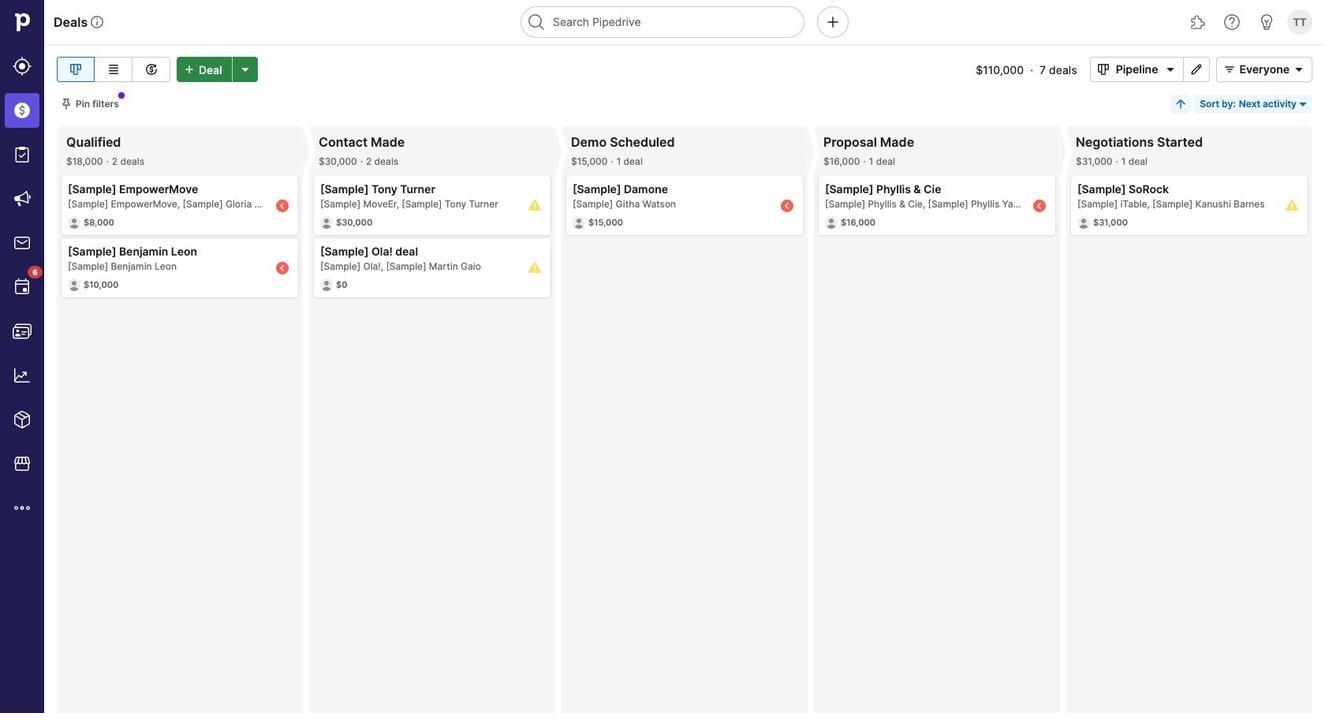 Task type: locate. For each thing, give the bounding box(es) containing it.
projects image
[[13, 145, 32, 164]]

color undefined image
[[13, 278, 32, 297]]

command menu image
[[824, 13, 843, 32]]

contacts image
[[13, 322, 32, 341]]

0 vertical spatial color primary image
[[1290, 63, 1309, 76]]

color primary image
[[1094, 63, 1113, 76], [1162, 63, 1181, 76], [1221, 63, 1240, 76], [1297, 98, 1310, 110]]

products image
[[13, 410, 32, 429]]

1 horizontal spatial color primary image
[[1290, 63, 1309, 76]]

menu
[[0, 0, 44, 713]]

color primary inverted image
[[180, 63, 199, 76]]

1 vertical spatial color primary image
[[60, 98, 73, 110]]

more image
[[13, 499, 32, 518]]

menu item
[[0, 88, 44, 133]]

color primary image
[[1290, 63, 1309, 76], [60, 98, 73, 110]]

info image
[[91, 16, 104, 28]]

sales assistant image
[[1258, 13, 1277, 32]]

0 horizontal spatial color primary image
[[60, 98, 73, 110]]



Task type: vqa. For each thing, say whether or not it's contained in the screenshot.
Projects icon
yes



Task type: describe. For each thing, give the bounding box(es) containing it.
pipeline image
[[66, 60, 85, 79]]

add deal options image
[[236, 63, 255, 76]]

quick help image
[[1223, 13, 1242, 32]]

leads image
[[13, 57, 32, 76]]

deals image
[[13, 101, 32, 120]]

change order image
[[1175, 98, 1188, 110]]

sales inbox image
[[13, 234, 32, 252]]

marketplace image
[[13, 454, 32, 473]]

add deal element
[[177, 57, 258, 82]]

Search Pipedrive field
[[521, 6, 805, 38]]

list image
[[104, 60, 123, 79]]

insights image
[[13, 366, 32, 385]]

home image
[[10, 10, 34, 34]]

campaigns image
[[13, 189, 32, 208]]

edit pipeline image
[[1188, 63, 1207, 76]]

forecast image
[[142, 60, 161, 79]]



